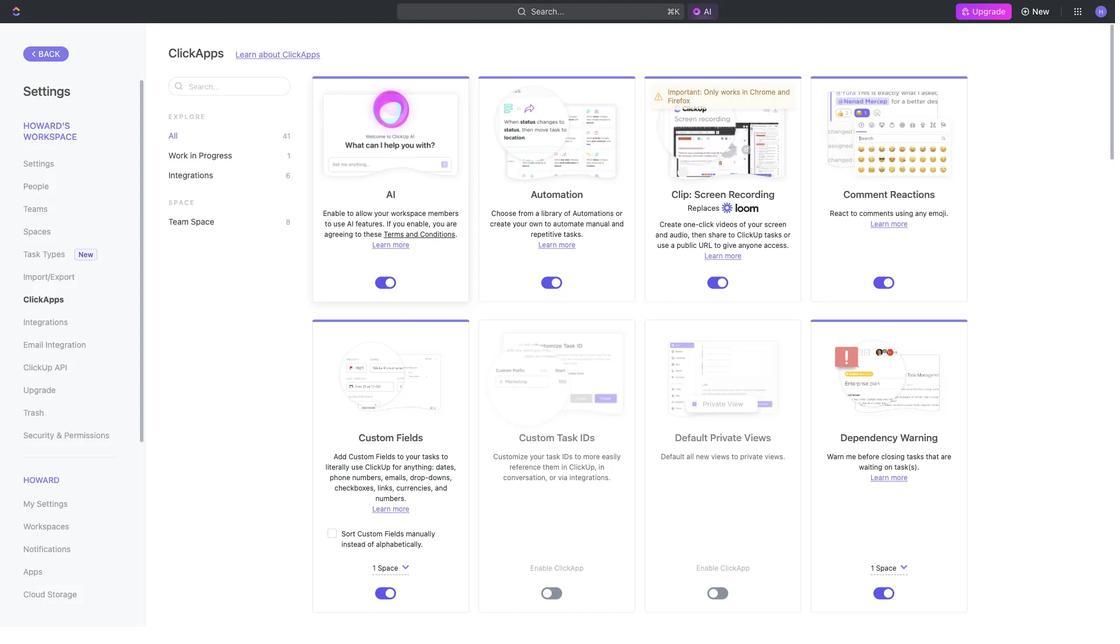 Task type: vqa. For each thing, say whether or not it's contained in the screenshot.
the trash
yes



Task type: describe. For each thing, give the bounding box(es) containing it.
learn inside warn me before closing tasks that are waiting on task(s). learn more
[[871, 474, 890, 482]]

security
[[23, 431, 54, 440]]

learn more link for ai
[[373, 241, 410, 249]]

your inside add custom fields to your tasks to literally use clickup for anything: dates, phone numbers, emails, drop-downs, checkboxes, links, currencies, and numbers. learn more
[[406, 453, 421, 461]]

ids inside 'customize your task ids to more easily reference them in clickup, in conversation, or via integrations.'
[[562, 453, 573, 461]]

8
[[286, 218, 291, 226]]

firefox
[[668, 96, 691, 105]]

members
[[428, 209, 459, 218]]

learn more link down the give
[[705, 252, 742, 260]]

new inside button
[[1033, 7, 1050, 16]]

learn down "these" at the left top of page
[[373, 241, 391, 249]]

to up the give
[[729, 231, 735, 239]]

to left allow
[[347, 209, 354, 218]]

own
[[530, 220, 543, 228]]

in inside important: only works in chrome and firefox
[[743, 88, 748, 96]]

cloud storage link
[[23, 585, 116, 605]]

customize
[[494, 453, 528, 461]]

custom inside add custom fields to your tasks to literally use clickup for anything: dates, phone numbers, emails, drop-downs, checkboxes, links, currencies, and numbers. learn more
[[349, 453, 374, 461]]

in right work
[[190, 151, 197, 160]]

dependency
[[841, 432, 898, 444]]

create
[[490, 220, 511, 228]]

emoji.
[[929, 209, 949, 218]]

1 vertical spatial settings
[[23, 159, 54, 169]]

back
[[38, 49, 60, 59]]

conditions
[[420, 230, 456, 239]]

more down terms
[[393, 241, 410, 249]]

apps link
[[23, 563, 116, 582]]

integrations inside settings element
[[23, 318, 68, 327]]

react to comments using any emoji. learn more
[[830, 209, 949, 228]]

choose
[[492, 209, 517, 218]]

learn inside choose from a library of automations or create your own to automate manual and repetitive tasks. learn more
[[539, 241, 557, 249]]

add custom fields to your tasks to literally use clickup for anything: dates, phone numbers, emails, drop-downs, checkboxes, links, currencies, and numbers. learn more
[[326, 453, 456, 513]]

1 horizontal spatial upgrade link
[[957, 3, 1012, 20]]

anyone
[[739, 241, 762, 250]]

custom up task
[[519, 432, 555, 444]]

1 horizontal spatial ids
[[581, 432, 595, 444]]

and down enable,
[[406, 230, 418, 239]]

1 you from the left
[[393, 220, 405, 228]]

trash link
[[23, 403, 116, 423]]

are inside enable to allow your workspace members to use ai features. if you enable, you are agreeing to these
[[447, 220, 457, 228]]

clickup api link
[[23, 358, 116, 378]]

enable,
[[407, 220, 431, 228]]

security & permissions link
[[23, 426, 116, 446]]

views
[[712, 453, 730, 461]]

them
[[543, 463, 560, 472]]

or inside choose from a library of automations or create your own to automate manual and repetitive tasks. learn more
[[616, 209, 623, 218]]

ai button
[[688, 3, 719, 20]]

enable clickapp for private
[[697, 564, 750, 572]]

checkboxes,
[[335, 484, 376, 492]]

screen
[[765, 221, 787, 229]]

task(s).
[[895, 463, 920, 472]]

numbers,
[[352, 474, 383, 482]]

chrome
[[750, 88, 776, 96]]

ai inside enable to allow your workspace members to use ai features. if you enable, you are agreeing to these
[[347, 220, 354, 228]]

clickup api
[[23, 363, 67, 372]]

0 vertical spatial fields
[[397, 432, 423, 444]]

these
[[364, 230, 382, 239]]

your inside 'customize your task ids to more easily reference them in clickup, in conversation, or via integrations.'
[[530, 453, 545, 461]]

tasks inside add custom fields to your tasks to literally use clickup for anything: dates, phone numbers, emails, drop-downs, checkboxes, links, currencies, and numbers. learn more
[[422, 453, 440, 461]]

notifications link
[[23, 540, 116, 560]]

to up agreeing
[[325, 220, 332, 228]]

howard's
[[23, 120, 70, 130]]

tasks.
[[564, 230, 583, 239]]

dates,
[[436, 463, 456, 472]]

1 horizontal spatial task
[[557, 432, 578, 444]]

2 vertical spatial settings
[[37, 500, 68, 509]]

tasks inside create one-click videos of your screen and audio, then share to clickup tasks or use a public url to give anyone access. learn more
[[765, 231, 782, 239]]

email
[[23, 340, 43, 350]]

url
[[699, 241, 713, 250]]

terms and conditions .
[[384, 230, 458, 239]]

warn
[[828, 453, 845, 461]]

team
[[169, 217, 189, 226]]

to inside react to comments using any emoji. learn more
[[851, 209, 858, 218]]

custom task ids
[[519, 432, 595, 444]]

comment
[[844, 189, 888, 200]]

new inside settings element
[[78, 251, 93, 259]]

or inside create one-click videos of your screen and audio, then share to clickup tasks or use a public url to give anyone access. learn more
[[784, 231, 791, 239]]

clickapp for task
[[555, 564, 584, 572]]

enable clickapp for task
[[531, 564, 584, 572]]

learn inside add custom fields to your tasks to literally use clickup for anything: dates, phone numbers, emails, drop-downs, checkboxes, links, currencies, and numbers. learn more
[[373, 505, 391, 513]]

currencies,
[[397, 484, 433, 492]]

private
[[711, 432, 742, 444]]

custom inside sort custom fields manually instead of alphabetically.
[[357, 530, 383, 538]]

spaces link
[[23, 222, 116, 242]]

repetitive
[[531, 230, 562, 239]]

audio,
[[670, 231, 690, 239]]

enable for default private views
[[697, 564, 719, 572]]

41
[[283, 132, 291, 140]]

cloud storage
[[23, 590, 77, 600]]

drop-
[[410, 474, 429, 482]]

2 horizontal spatial 1
[[871, 564, 875, 572]]

your inside create one-click videos of your screen and audio, then share to clickup tasks or use a public url to give anyone access. learn more
[[748, 221, 763, 229]]

cloud
[[23, 590, 45, 600]]

downs,
[[429, 474, 452, 482]]

learn more link for comment reactions
[[871, 220, 908, 228]]

Search... text field
[[189, 78, 284, 95]]

back link
[[23, 46, 69, 62]]

alphabetically.
[[376, 541, 423, 549]]

your inside enable to allow your workspace members to use ai features. if you enable, you are agreeing to these
[[375, 209, 389, 218]]

more inside create one-click videos of your screen and audio, then share to clickup tasks or use a public url to give anyone access. learn more
[[725, 252, 742, 260]]

that
[[927, 453, 940, 461]]

of inside sort custom fields manually instead of alphabetically.
[[368, 541, 374, 549]]

task inside settings element
[[23, 250, 40, 259]]

works
[[721, 88, 741, 96]]

to right the views
[[732, 453, 739, 461]]

1 vertical spatial upgrade link
[[23, 381, 116, 400]]

views
[[745, 432, 772, 444]]

custom up for
[[359, 432, 394, 444]]

terms
[[384, 230, 404, 239]]

default for default all new views to private views.
[[661, 453, 685, 461]]

videos
[[716, 221, 738, 229]]

to up for
[[397, 453, 404, 461]]

storage
[[47, 590, 77, 600]]

workspaces link
[[23, 517, 116, 537]]

learn about clickapps
[[236, 49, 320, 59]]

use inside create one-click videos of your screen and audio, then share to clickup tasks or use a public url to give anyone access. learn more
[[658, 241, 669, 250]]

learn left about
[[236, 49, 257, 59]]

work
[[169, 151, 188, 160]]

types
[[43, 250, 65, 259]]

0 horizontal spatial 1
[[287, 152, 291, 160]]

literally
[[326, 463, 350, 472]]

numbers.
[[376, 495, 406, 503]]

comment reactions
[[844, 189, 936, 200]]

more inside react to comments using any emoji. learn more
[[892, 220, 908, 228]]

fields for to
[[376, 453, 396, 461]]

and inside add custom fields to your tasks to literally use clickup for anything: dates, phone numbers, emails, drop-downs, checkboxes, links, currencies, and numbers. learn more
[[435, 484, 447, 492]]

learn more link for automation
[[539, 241, 576, 249]]

2 you from the left
[[433, 220, 445, 228]]

more inside warn me before closing tasks that are waiting on task(s). learn more
[[892, 474, 908, 482]]

sort
[[342, 530, 356, 538]]

default all new views to private views.
[[661, 453, 786, 461]]



Task type: locate. For each thing, give the bounding box(es) containing it.
0 horizontal spatial ids
[[562, 453, 573, 461]]

and inside create one-click videos of your screen and audio, then share to clickup tasks or use a public url to give anyone access. learn more
[[656, 231, 668, 239]]

share
[[709, 231, 727, 239]]

add
[[334, 453, 347, 461]]

learn more link for custom fields
[[373, 505, 410, 513]]

0 horizontal spatial task
[[23, 250, 40, 259]]

features.
[[356, 220, 385, 228]]

1 vertical spatial are
[[941, 453, 952, 461]]

all
[[169, 131, 178, 140]]

clickup up numbers,
[[365, 463, 391, 472]]

new
[[696, 453, 710, 461]]

1 horizontal spatial clickapps
[[169, 45, 224, 60]]

2 horizontal spatial ai
[[704, 7, 712, 16]]

0 vertical spatial integrations
[[169, 170, 213, 180]]

teams
[[23, 204, 48, 214]]

learn inside create one-click videos of your screen and audio, then share to clickup tasks or use a public url to give anyone access. learn more
[[705, 252, 723, 260]]

task left types
[[23, 250, 40, 259]]

0 vertical spatial upgrade link
[[957, 3, 1012, 20]]

1 horizontal spatial clickup
[[365, 463, 391, 472]]

1 1 space from the left
[[373, 564, 398, 572]]

recording
[[729, 189, 775, 200]]

0 horizontal spatial you
[[393, 220, 405, 228]]

learn down repetitive
[[539, 241, 557, 249]]

2 vertical spatial ai
[[347, 220, 354, 228]]

2 vertical spatial of
[[368, 541, 374, 549]]

or up access.
[[784, 231, 791, 239]]

settings element
[[0, 23, 145, 628]]

in down easily
[[599, 463, 605, 472]]

1 vertical spatial ai
[[386, 189, 396, 200]]

learn down on
[[871, 474, 890, 482]]

your down from
[[513, 220, 528, 228]]

or left via
[[550, 474, 557, 482]]

2 vertical spatial use
[[352, 463, 363, 472]]

0 horizontal spatial upgrade
[[23, 386, 56, 395]]

clickapp for private
[[721, 564, 750, 572]]

and right manual
[[612, 220, 624, 228]]

to up repetitive
[[545, 220, 552, 228]]

learn down numbers.
[[373, 505, 391, 513]]

using
[[896, 209, 914, 218]]

warn me before closing tasks that are waiting on task(s). learn more
[[828, 453, 952, 482]]

0 horizontal spatial enable clickapp
[[531, 564, 584, 572]]

before
[[859, 453, 880, 461]]

your left screen
[[748, 221, 763, 229]]

only
[[704, 88, 719, 96]]

of up automate
[[564, 209, 571, 218]]

1 horizontal spatial 1
[[373, 564, 376, 572]]

tasks inside warn me before closing tasks that are waiting on task(s). learn more
[[907, 453, 925, 461]]

clickup left api
[[23, 363, 52, 372]]

clip:
[[672, 189, 692, 200]]

integrations up the email integration
[[23, 318, 68, 327]]

import/export link
[[23, 267, 116, 287]]

fields
[[397, 432, 423, 444], [376, 453, 396, 461], [385, 530, 404, 538]]

your up anything:
[[406, 453, 421, 461]]

1 vertical spatial upgrade
[[23, 386, 56, 395]]

h
[[1100, 8, 1104, 15]]

my settings
[[23, 500, 68, 509]]

0 horizontal spatial or
[[550, 474, 557, 482]]

use inside add custom fields to your tasks to literally use clickup for anything: dates, phone numbers, emails, drop-downs, checkboxes, links, currencies, and numbers. learn more
[[352, 463, 363, 472]]

any
[[916, 209, 927, 218]]

settings right my
[[37, 500, 68, 509]]

custom right add in the bottom of the page
[[349, 453, 374, 461]]

more down numbers.
[[393, 505, 410, 513]]

h button
[[1093, 2, 1111, 21]]

if
[[387, 220, 391, 228]]

use inside enable to allow your workspace members to use ai features. if you enable, you are agreeing to these
[[334, 220, 345, 228]]

fields inside sort custom fields manually instead of alphabetically.
[[385, 530, 404, 538]]

0 vertical spatial clickup
[[737, 231, 763, 239]]

1 clickapp from the left
[[555, 564, 584, 572]]

0 vertical spatial use
[[334, 220, 345, 228]]

more down task(s).
[[892, 474, 908, 482]]

0 vertical spatial or
[[616, 209, 623, 218]]

more down "tasks."
[[559, 241, 576, 249]]

or right automations at the top right of page
[[616, 209, 623, 218]]

are right the that on the right of the page
[[941, 453, 952, 461]]

ai inside button
[[704, 7, 712, 16]]

about
[[259, 49, 280, 59]]

more inside 'customize your task ids to more easily reference them in clickup, in conversation, or via integrations.'
[[584, 453, 600, 461]]

allow
[[356, 209, 373, 218]]

a down 'audio,'
[[671, 241, 675, 250]]

fields up anything:
[[397, 432, 423, 444]]

permissions
[[64, 431, 110, 440]]

clip: screen recording
[[672, 189, 775, 200]]

important:
[[668, 88, 702, 96]]

people
[[23, 182, 49, 191]]

1 horizontal spatial are
[[941, 453, 952, 461]]

in up via
[[562, 463, 568, 472]]

or inside 'customize your task ids to more easily reference them in clickup, in conversation, or via integrations.'
[[550, 474, 557, 482]]

links,
[[378, 484, 395, 492]]

ai up agreeing
[[347, 220, 354, 228]]

2 1 space from the left
[[871, 564, 897, 572]]

more
[[892, 220, 908, 228], [393, 241, 410, 249], [559, 241, 576, 249], [725, 252, 742, 260], [584, 453, 600, 461], [892, 474, 908, 482], [393, 505, 410, 513]]

notifications
[[23, 545, 71, 555]]

public
[[677, 241, 697, 250]]

settings up people
[[23, 159, 54, 169]]

clickapps
[[169, 45, 224, 60], [283, 49, 320, 59], [23, 295, 64, 305]]

to down the share
[[715, 241, 721, 250]]

create
[[660, 221, 682, 229]]

a inside choose from a library of automations or create your own to automate manual and repetitive tasks. learn more
[[536, 209, 540, 218]]

automation
[[531, 189, 583, 200]]

you right if
[[393, 220, 405, 228]]

integrations link
[[23, 313, 116, 332]]

workspaces
[[23, 522, 69, 532]]

2 enable clickapp from the left
[[697, 564, 750, 572]]

ai right ⌘k on the top right
[[704, 7, 712, 16]]

0 horizontal spatial clickapp
[[555, 564, 584, 572]]

ids right task
[[562, 453, 573, 461]]

default up all
[[675, 432, 708, 444]]

1 horizontal spatial new
[[1033, 7, 1050, 16]]

your up reference at the bottom left of the page
[[530, 453, 545, 461]]

waiting
[[859, 463, 883, 472]]

via
[[558, 474, 568, 482]]

1 horizontal spatial enable clickapp
[[697, 564, 750, 572]]

clickapps down import/export
[[23, 295, 64, 305]]

a up 'own'
[[536, 209, 540, 218]]

learn more link down terms
[[373, 241, 410, 249]]

upgrade inside settings element
[[23, 386, 56, 395]]

are inside warn me before closing tasks that are waiting on task(s). learn more
[[941, 453, 952, 461]]

workspace
[[23, 132, 77, 142]]

apps
[[23, 568, 43, 577]]

learn more link down repetitive
[[539, 241, 576, 249]]

terms and conditions link
[[384, 230, 456, 239]]

learn more link down on
[[871, 474, 908, 482]]

1 vertical spatial default
[[661, 453, 685, 461]]

to inside choose from a library of automations or create your own to automate manual and repetitive tasks. learn more
[[545, 220, 552, 228]]

2 horizontal spatial clickup
[[737, 231, 763, 239]]

settings up howard's
[[23, 83, 71, 98]]

custom up instead
[[357, 530, 383, 538]]

1 horizontal spatial ai
[[386, 189, 396, 200]]

important: only works in chrome and firefox
[[668, 88, 790, 105]]

progress
[[199, 151, 232, 160]]

trash
[[23, 408, 44, 418]]

0 vertical spatial of
[[564, 209, 571, 218]]

me
[[847, 453, 857, 461]]

learn down url
[[705, 252, 723, 260]]

clickup up anyone
[[737, 231, 763, 239]]

and down downs,
[[435, 484, 447, 492]]

sort custom fields manually instead of alphabetically.
[[342, 530, 435, 549]]

your up if
[[375, 209, 389, 218]]

0 horizontal spatial clickapps
[[23, 295, 64, 305]]

learn inside react to comments using any emoji. learn more
[[871, 220, 890, 228]]

0 vertical spatial ai
[[704, 7, 712, 16]]

upgrade link left "new" button at top right
[[957, 3, 1012, 20]]

0 horizontal spatial tasks
[[422, 453, 440, 461]]

0 horizontal spatial are
[[447, 220, 457, 228]]

fields up alphabetically.
[[385, 530, 404, 538]]

1 horizontal spatial or
[[616, 209, 623, 218]]

0 horizontal spatial clickup
[[23, 363, 52, 372]]

to right react
[[851, 209, 858, 218]]

task
[[547, 453, 561, 461]]

workspace
[[391, 209, 426, 218]]

2 horizontal spatial enable
[[697, 564, 719, 572]]

work in progress
[[169, 151, 232, 160]]

default for default private views
[[675, 432, 708, 444]]

1 vertical spatial task
[[557, 432, 578, 444]]

learn down the comments
[[871, 220, 890, 228]]

tasks up task(s).
[[907, 453, 925, 461]]

and inside important: only works in chrome and firefox
[[778, 88, 790, 96]]

private
[[741, 453, 763, 461]]

1 horizontal spatial of
[[564, 209, 571, 218]]

search...
[[531, 7, 564, 16]]

and down create
[[656, 231, 668, 239]]

1 horizontal spatial you
[[433, 220, 445, 228]]

learn more link for dependency warning
[[871, 474, 908, 482]]

learn more
[[373, 241, 410, 249]]

1 vertical spatial ids
[[562, 453, 573, 461]]

0 vertical spatial settings
[[23, 83, 71, 98]]

default left all
[[661, 453, 685, 461]]

upgrade down "clickup api"
[[23, 386, 56, 395]]

customize your task ids to more easily reference them in clickup, in conversation, or via integrations.
[[494, 453, 621, 482]]

0 horizontal spatial ai
[[347, 220, 354, 228]]

clickapps inside settings element
[[23, 295, 64, 305]]

2 vertical spatial clickup
[[365, 463, 391, 472]]

0 horizontal spatial 1 space
[[373, 564, 398, 572]]

1 horizontal spatial use
[[352, 463, 363, 472]]

ai up workspace
[[386, 189, 396, 200]]

to up clickup,
[[575, 453, 582, 461]]

more inside choose from a library of automations or create your own to automate manual and repetitive tasks. learn more
[[559, 241, 576, 249]]

1 vertical spatial a
[[671, 241, 675, 250]]

upgrade link
[[957, 3, 1012, 20], [23, 381, 116, 400]]

clickup inside clickup api link
[[23, 363, 52, 372]]

use up numbers,
[[352, 463, 363, 472]]

more down the using
[[892, 220, 908, 228]]

0 horizontal spatial new
[[78, 251, 93, 259]]

1 enable clickapp from the left
[[531, 564, 584, 572]]

and inside choose from a library of automations or create your own to automate manual and repetitive tasks. learn more
[[612, 220, 624, 228]]

create one-click videos of your screen and audio, then share to clickup tasks or use a public url to give anyone access. learn more
[[656, 221, 791, 260]]

on
[[885, 463, 893, 472]]

2 horizontal spatial tasks
[[907, 453, 925, 461]]

&
[[56, 431, 62, 440]]

0 vertical spatial new
[[1033, 7, 1050, 16]]

enable for custom task ids
[[531, 564, 553, 572]]

automations
[[573, 209, 614, 218]]

ids
[[581, 432, 595, 444], [562, 453, 573, 461]]

learn more link down numbers.
[[373, 505, 410, 513]]

react
[[830, 209, 849, 218]]

0 horizontal spatial a
[[536, 209, 540, 218]]

are up .
[[447, 220, 457, 228]]

2 vertical spatial fields
[[385, 530, 404, 538]]

default private views
[[675, 432, 772, 444]]

0 vertical spatial default
[[675, 432, 708, 444]]

0 horizontal spatial enable
[[323, 209, 345, 218]]

more up clickup,
[[584, 453, 600, 461]]

of right videos
[[740, 221, 746, 229]]

upgrade left "new" button at top right
[[973, 7, 1006, 16]]

0 horizontal spatial integrations
[[23, 318, 68, 327]]

2 vertical spatial or
[[550, 474, 557, 482]]

1 horizontal spatial enable
[[531, 564, 553, 572]]

dependency warning
[[841, 432, 938, 444]]

closing
[[882, 453, 905, 461]]

your inside choose from a library of automations or create your own to automate manual and repetitive tasks. learn more
[[513, 220, 528, 228]]

enable clickapp
[[531, 564, 584, 572], [697, 564, 750, 572]]

0 vertical spatial a
[[536, 209, 540, 218]]

one-
[[684, 221, 699, 229]]

more down the give
[[725, 252, 742, 260]]

1 vertical spatial integrations
[[23, 318, 68, 327]]

reference
[[510, 463, 541, 472]]

phone
[[330, 474, 350, 482]]

to up dates,
[[442, 453, 448, 461]]

a inside create one-click videos of your screen and audio, then share to clickup tasks or use a public url to give anyone access. learn more
[[671, 241, 675, 250]]

2 horizontal spatial clickapps
[[283, 49, 320, 59]]

1 vertical spatial clickup
[[23, 363, 52, 372]]

1 horizontal spatial 1 space
[[871, 564, 897, 572]]

1 vertical spatial use
[[658, 241, 669, 250]]

2 clickapp from the left
[[721, 564, 750, 572]]

screen
[[695, 189, 727, 200]]

people link
[[23, 177, 116, 196]]

0 vertical spatial upgrade
[[973, 7, 1006, 16]]

2 horizontal spatial use
[[658, 241, 669, 250]]

1 horizontal spatial upgrade
[[973, 7, 1006, 16]]

of right instead
[[368, 541, 374, 549]]

0 vertical spatial are
[[447, 220, 457, 228]]

to inside 'customize your task ids to more easily reference them in clickup, in conversation, or via integrations.'
[[575, 453, 582, 461]]

1 horizontal spatial a
[[671, 241, 675, 250]]

0 horizontal spatial upgrade link
[[23, 381, 116, 400]]

learn more link down the comments
[[871, 220, 908, 228]]

0 horizontal spatial of
[[368, 541, 374, 549]]

clickapps link
[[23, 290, 116, 310]]

1 horizontal spatial tasks
[[765, 231, 782, 239]]

1 vertical spatial fields
[[376, 453, 396, 461]]

custom fields
[[359, 432, 423, 444]]

clickapps up "search..." text field
[[169, 45, 224, 60]]

and right "chrome"
[[778, 88, 790, 96]]

fields inside add custom fields to your tasks to literally use clickup for anything: dates, phone numbers, emails, drop-downs, checkboxes, links, currencies, and numbers. learn more
[[376, 453, 396, 461]]

task up task
[[557, 432, 578, 444]]

you up conditions
[[433, 220, 445, 228]]

and
[[778, 88, 790, 96], [612, 220, 624, 228], [406, 230, 418, 239], [656, 231, 668, 239], [435, 484, 447, 492]]

2 horizontal spatial of
[[740, 221, 746, 229]]

1 horizontal spatial integrations
[[169, 170, 213, 180]]

tasks up anything:
[[422, 453, 440, 461]]

howard
[[23, 476, 60, 485]]

fields for manually
[[385, 530, 404, 538]]

clickapps right about
[[283, 49, 320, 59]]

2 horizontal spatial or
[[784, 231, 791, 239]]

clickup inside create one-click videos of your screen and audio, then share to clickup tasks or use a public url to give anyone access. learn more
[[737, 231, 763, 239]]

security & permissions
[[23, 431, 110, 440]]

fields up for
[[376, 453, 396, 461]]

0 horizontal spatial use
[[334, 220, 345, 228]]

clickup,
[[570, 463, 597, 472]]

anything:
[[404, 463, 434, 472]]

of inside choose from a library of automations or create your own to automate manual and repetitive tasks. learn more
[[564, 209, 571, 218]]

use up agreeing
[[334, 220, 345, 228]]

tasks down screen
[[765, 231, 782, 239]]

email integration
[[23, 340, 86, 350]]

0 vertical spatial ids
[[581, 432, 595, 444]]

integrations down the work in progress
[[169, 170, 213, 180]]

0 vertical spatial task
[[23, 250, 40, 259]]

all
[[687, 453, 694, 461]]

upgrade link down clickup api link
[[23, 381, 116, 400]]

ids up clickup,
[[581, 432, 595, 444]]

of inside create one-click videos of your screen and audio, then share to clickup tasks or use a public url to give anyone access. learn more
[[740, 221, 746, 229]]

clickup inside add custom fields to your tasks to literally use clickup for anything: dates, phone numbers, emails, drop-downs, checkboxes, links, currencies, and numbers. learn more
[[365, 463, 391, 472]]

of for your
[[740, 221, 746, 229]]

a
[[536, 209, 540, 218], [671, 241, 675, 250]]

more inside add custom fields to your tasks to literally use clickup for anything: dates, phone numbers, emails, drop-downs, checkboxes, links, currencies, and numbers. learn more
[[393, 505, 410, 513]]

choose from a library of automations or create your own to automate manual and repetitive tasks. learn more
[[490, 209, 624, 249]]

use down create
[[658, 241, 669, 250]]

to left "these" at the left top of page
[[355, 230, 362, 239]]

of for automations
[[564, 209, 571, 218]]

1 vertical spatial or
[[784, 231, 791, 239]]

1 vertical spatial new
[[78, 251, 93, 259]]

in right works
[[743, 88, 748, 96]]

1 vertical spatial of
[[740, 221, 746, 229]]

1 horizontal spatial clickapp
[[721, 564, 750, 572]]

enable inside enable to allow your workspace members to use ai features. if you enable, you are agreeing to these
[[323, 209, 345, 218]]



